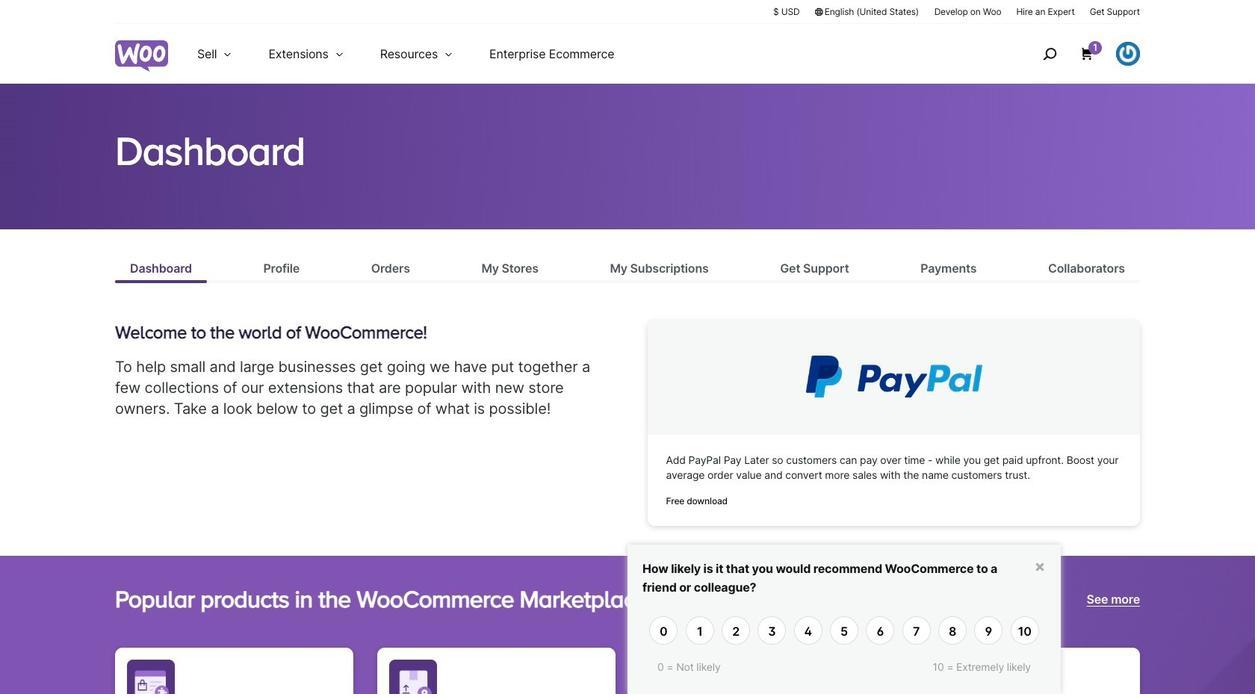 Task type: locate. For each thing, give the bounding box(es) containing it.
service navigation menu element
[[1011, 30, 1140, 78]]



Task type: vqa. For each thing, say whether or not it's contained in the screenshot.
open account menu "icon"
yes



Task type: describe. For each thing, give the bounding box(es) containing it.
open account menu image
[[1116, 42, 1140, 66]]

search image
[[1038, 42, 1062, 66]]



